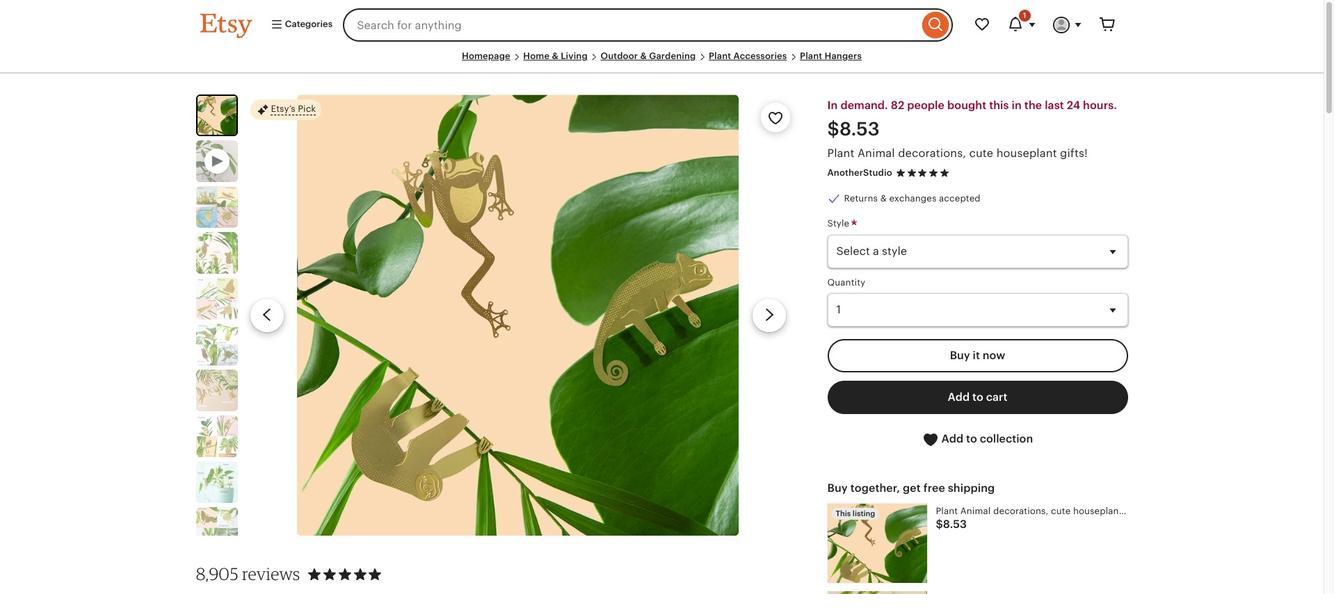 Task type: describe. For each thing, give the bounding box(es) containing it.
this listing
[[836, 510, 876, 518]]

people
[[908, 99, 945, 112]]

plant hangers link
[[800, 51, 862, 61]]

to for cart
[[973, 391, 984, 404]]

8,905
[[196, 565, 239, 585]]

accepted
[[939, 194, 981, 204]]

plant animal decorations cute houseplant gifts image 7 image
[[196, 416, 238, 458]]

plant hanger decorations by another studio. orangutan, chimp, lemur and spider monkey image
[[196, 370, 238, 412]]

buy for buy together, get free shipping
[[828, 482, 848, 495]]

returns
[[844, 194, 878, 204]]

categories
[[283, 19, 333, 29]]

in demand. 82 people bought this in the last 24 hours. $8.53
[[828, 99, 1117, 140]]

outdoor
[[601, 51, 638, 61]]

last
[[1045, 99, 1064, 112]]

demand.
[[841, 99, 888, 112]]

buy together, get free shipping
[[828, 482, 995, 495]]

gifts! for plant animal decorations, cute houseplant gifts! $ 8.53
[[1125, 506, 1148, 517]]

mini mushrooms plant decorations - cute terrarium & plant pot - silver or brass image
[[828, 592, 928, 595]]

accessories
[[734, 51, 787, 61]]

buy it now
[[950, 349, 1006, 362]]

& for home
[[552, 51, 559, 61]]

add for add to cart
[[948, 391, 970, 404]]

plant animal decorations, cute houseplant gifts! $ 8.53
[[936, 506, 1148, 531]]

plant inside plant animal decorations, cute houseplant gifts! $ 8.53
[[936, 506, 958, 517]]

this
[[836, 510, 851, 518]]

8,905 reviews
[[196, 565, 300, 585]]

plant animal decorations cute houseplant gifts image 4 image
[[196, 278, 238, 320]]

plant hangers
[[800, 51, 862, 61]]

outdoor & gardening
[[601, 51, 696, 61]]

quantity
[[828, 277, 866, 288]]

plant accessories
[[709, 51, 787, 61]]

gardening
[[649, 51, 696, 61]]

1 button
[[999, 8, 1045, 42]]

together,
[[851, 482, 900, 495]]

$
[[936, 518, 943, 531]]

plant animal decorations cute houseplant gifts image 2 image
[[196, 187, 238, 228]]

none search field inside categories banner
[[343, 8, 953, 42]]

add to collection button
[[828, 423, 1128, 457]]

houseplant for plant animal decorations, cute houseplant gifts! $ 8.53
[[1074, 506, 1123, 517]]

pick
[[298, 104, 316, 115]]

etsy's
[[271, 104, 295, 115]]

listing
[[853, 510, 876, 518]]

1
[[1023, 11, 1027, 19]]

etsy's pick
[[271, 104, 316, 115]]

collection
[[980, 433, 1033, 446]]

buy for buy it now
[[950, 349, 970, 362]]

& for outdoor
[[640, 51, 647, 61]]

cute for plant animal decorations, cute houseplant gifts!
[[970, 147, 994, 160]]

$8.53
[[828, 118, 880, 140]]

cute for plant animal decorations, cute houseplant gifts! $ 8.53
[[1051, 506, 1071, 517]]

0 horizontal spatial plant animal decorations cute houseplant gifts image 1 image
[[197, 96, 236, 135]]

8.53
[[943, 518, 967, 531]]



Task type: vqa. For each thing, say whether or not it's contained in the screenshot.
bottommost our
no



Task type: locate. For each thing, give the bounding box(es) containing it.
style
[[828, 219, 852, 229]]

& right outdoor
[[640, 51, 647, 61]]

plant animal decorations by another studio. toucan, parrot and flamingo image
[[196, 462, 238, 504]]

to inside add to cart "button"
[[973, 391, 984, 404]]

1 vertical spatial cute
[[1051, 506, 1071, 517]]

decorations,
[[898, 147, 967, 160], [994, 506, 1049, 517]]

to
[[973, 391, 984, 404], [966, 433, 978, 446]]

plant up "anotherstudio" link
[[828, 147, 855, 160]]

plant for plant animal decorations, cute houseplant gifts!
[[828, 147, 855, 160]]

hangers
[[825, 51, 862, 61]]

0 vertical spatial cute
[[970, 147, 994, 160]]

houseplant for plant animal decorations, cute houseplant gifts!
[[997, 147, 1057, 160]]

buy
[[950, 349, 970, 362], [828, 482, 848, 495]]

1 horizontal spatial &
[[640, 51, 647, 61]]

plant animal decorations cute houseplant gifts image 5 image
[[196, 324, 238, 366]]

24
[[1067, 99, 1081, 112]]

buy inside button
[[950, 349, 970, 362]]

0 horizontal spatial buy
[[828, 482, 848, 495]]

to for collection
[[966, 433, 978, 446]]

0 horizontal spatial animal
[[858, 147, 895, 160]]

houseplant
[[997, 147, 1057, 160], [1074, 506, 1123, 517]]

82
[[891, 99, 905, 112]]

plant left accessories
[[709, 51, 731, 61]]

2 horizontal spatial &
[[881, 194, 887, 204]]

1 horizontal spatial buy
[[950, 349, 970, 362]]

animal down shipping
[[961, 506, 991, 517]]

now
[[983, 349, 1006, 362]]

home & living
[[523, 51, 588, 61]]

& right returns
[[881, 194, 887, 204]]

Search for anything text field
[[343, 8, 919, 42]]

1 vertical spatial to
[[966, 433, 978, 446]]

0 vertical spatial gifts!
[[1060, 147, 1088, 160]]

plant accessories link
[[709, 51, 787, 61]]

plant
[[709, 51, 731, 61], [800, 51, 823, 61], [828, 147, 855, 160], [936, 506, 958, 517]]

1 vertical spatial animal
[[961, 506, 991, 517]]

decorations, inside plant animal decorations, cute houseplant gifts! $ 8.53
[[994, 506, 1049, 517]]

plant animal decorations cute houseplant gifts image 1 image
[[297, 95, 739, 537], [197, 96, 236, 135]]

0 horizontal spatial &
[[552, 51, 559, 61]]

1 horizontal spatial gifts!
[[1125, 506, 1148, 517]]

plant animal decorations cute houseplant gifts image 9 image
[[196, 508, 238, 550]]

add
[[948, 391, 970, 404], [942, 433, 964, 446]]

& right home
[[552, 51, 559, 61]]

to left collection
[[966, 433, 978, 446]]

plant animal decorations by another studio. toucan, koala and bush baby image
[[196, 233, 238, 274]]

1 horizontal spatial animal
[[961, 506, 991, 517]]

home & living link
[[523, 51, 588, 61]]

anotherstudio
[[828, 168, 893, 178]]

1 vertical spatial decorations,
[[994, 506, 1049, 517]]

living
[[561, 51, 588, 61]]

menu bar
[[200, 50, 1124, 74]]

in
[[1012, 99, 1022, 112]]

the
[[1025, 99, 1042, 112]]

None search field
[[343, 8, 953, 42]]

decorations, down people
[[898, 147, 967, 160]]

exchanges
[[890, 194, 937, 204]]

cute
[[970, 147, 994, 160], [1051, 506, 1071, 517]]

decorations, down shipping
[[994, 506, 1049, 517]]

plant up $
[[936, 506, 958, 517]]

0 horizontal spatial decorations,
[[898, 147, 967, 160]]

in
[[828, 99, 838, 112]]

menu bar containing homepage
[[200, 50, 1124, 74]]

categories button
[[260, 13, 339, 38]]

& for returns
[[881, 194, 887, 204]]

shipping
[[948, 482, 995, 495]]

1 vertical spatial gifts!
[[1125, 506, 1148, 517]]

this
[[990, 99, 1009, 112]]

0 vertical spatial to
[[973, 391, 984, 404]]

1 horizontal spatial houseplant
[[1074, 506, 1123, 517]]

animal for plant animal decorations, cute houseplant gifts!
[[858, 147, 895, 160]]

plant animal decorations, cute houseplant gifts!
[[828, 147, 1088, 160]]

etsy's pick button
[[250, 99, 322, 121]]

plant animal decorations, cute houseplant gifts! image
[[828, 504, 928, 584]]

anotherstudio link
[[828, 168, 893, 178]]

to inside the 'add to collection' button
[[966, 433, 978, 446]]

add left cart
[[948, 391, 970, 404]]

animal
[[858, 147, 895, 160], [961, 506, 991, 517]]

buy left it
[[950, 349, 970, 362]]

get
[[903, 482, 921, 495]]

plant left hangers
[[800, 51, 823, 61]]

0 vertical spatial animal
[[858, 147, 895, 160]]

1 vertical spatial buy
[[828, 482, 848, 495]]

0 vertical spatial buy
[[950, 349, 970, 362]]

animal up "anotherstudio" link
[[858, 147, 895, 160]]

homepage link
[[462, 51, 511, 61]]

&
[[552, 51, 559, 61], [640, 51, 647, 61], [881, 194, 887, 204]]

0 horizontal spatial houseplant
[[997, 147, 1057, 160]]

add to cart
[[948, 391, 1008, 404]]

1 vertical spatial houseplant
[[1074, 506, 1123, 517]]

home
[[523, 51, 550, 61]]

gifts! for plant animal decorations, cute houseplant gifts!
[[1060, 147, 1088, 160]]

1 horizontal spatial decorations,
[[994, 506, 1049, 517]]

add inside button
[[942, 433, 964, 446]]

categories banner
[[175, 0, 1149, 50]]

1 horizontal spatial cute
[[1051, 506, 1071, 517]]

plant for plant accessories
[[709, 51, 731, 61]]

0 vertical spatial houseplant
[[997, 147, 1057, 160]]

cute inside plant animal decorations, cute houseplant gifts! $ 8.53
[[1051, 506, 1071, 517]]

cart
[[986, 391, 1008, 404]]

decorations, for plant animal decorations, cute houseplant gifts!
[[898, 147, 967, 160]]

plant for plant hangers
[[800, 51, 823, 61]]

buy it now button
[[828, 339, 1128, 373]]

animal for plant animal decorations, cute houseplant gifts! $ 8.53
[[961, 506, 991, 517]]

reviews
[[242, 565, 300, 585]]

add to cart button
[[828, 381, 1128, 414]]

0 vertical spatial add
[[948, 391, 970, 404]]

free
[[924, 482, 946, 495]]

buy up "this"
[[828, 482, 848, 495]]

hours.
[[1083, 99, 1117, 112]]

add inside "button"
[[948, 391, 970, 404]]

animal inside plant animal decorations, cute houseplant gifts! $ 8.53
[[961, 506, 991, 517]]

0 horizontal spatial cute
[[970, 147, 994, 160]]

outdoor & gardening link
[[601, 51, 696, 61]]

gifts! inside plant animal decorations, cute houseplant gifts! $ 8.53
[[1125, 506, 1148, 517]]

add down add to cart "button"
[[942, 433, 964, 446]]

1 vertical spatial add
[[942, 433, 964, 446]]

homepage
[[462, 51, 511, 61]]

add to collection
[[939, 433, 1033, 446]]

0 vertical spatial decorations,
[[898, 147, 967, 160]]

houseplant inside plant animal decorations, cute houseplant gifts! $ 8.53
[[1074, 506, 1123, 517]]

decorations, for plant animal decorations, cute houseplant gifts! $ 8.53
[[994, 506, 1049, 517]]

it
[[973, 349, 980, 362]]

returns & exchanges accepted
[[844, 194, 981, 204]]

to left cart
[[973, 391, 984, 404]]

bought
[[948, 99, 987, 112]]

gifts!
[[1060, 147, 1088, 160], [1125, 506, 1148, 517]]

1 horizontal spatial plant animal decorations cute houseplant gifts image 1 image
[[297, 95, 739, 537]]

0 horizontal spatial gifts!
[[1060, 147, 1088, 160]]

add for add to collection
[[942, 433, 964, 446]]



